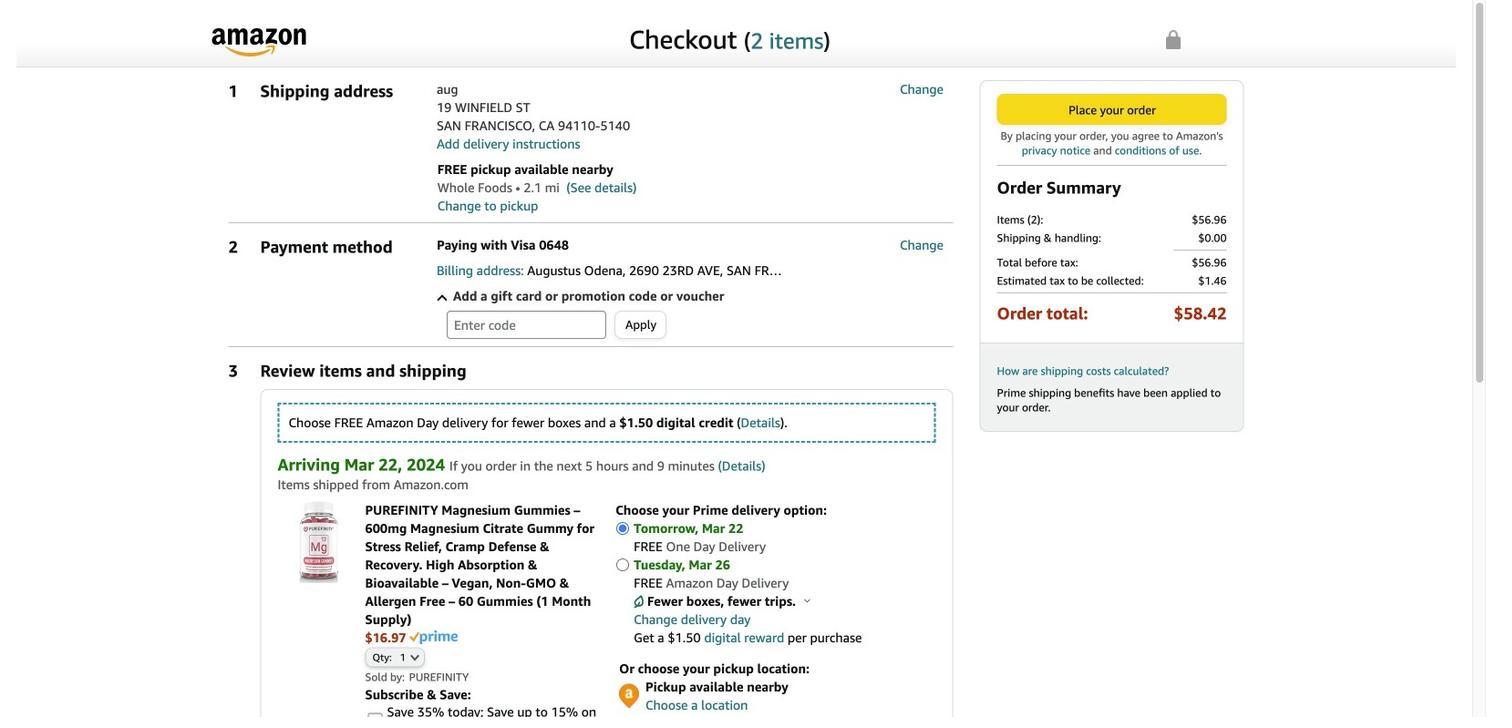 Task type: locate. For each thing, give the bounding box(es) containing it.
None submit
[[998, 95, 1226, 124], [616, 312, 666, 338], [998, 95, 1226, 124], [616, 312, 666, 338]]

website is secured with ssl image
[[1167, 30, 1181, 49]]

main content
[[229, 80, 1006, 718]]

None radio
[[617, 523, 630, 535]]

dropdown image
[[411, 654, 420, 662]]

shipping address form
[[260, 80, 954, 215]]

free shipping for prime members image
[[410, 631, 458, 645]]

Enter code text field
[[447, 311, 607, 339]]

purefinity magnesium gummies &ndash; 600mg magnesium citrate gummy for stress relief, cramp defense &amp; recovery. high absorption &amp; bioavailable &ndash; vegan, non-gmo &amp; allergen free &ndash; 60 gummies (1 month supply) image
[[278, 502, 360, 584]]

collapse image
[[437, 295, 448, 305]]

None radio
[[617, 559, 630, 572]]



Task type: vqa. For each thing, say whether or not it's contained in the screenshot.
your
no



Task type: describe. For each thing, give the bounding box(es) containing it.
checkbox image
[[368, 714, 383, 718]]

sustainable updated image
[[631, 595, 647, 610]]

amazon hub icon image
[[620, 685, 640, 709]]



